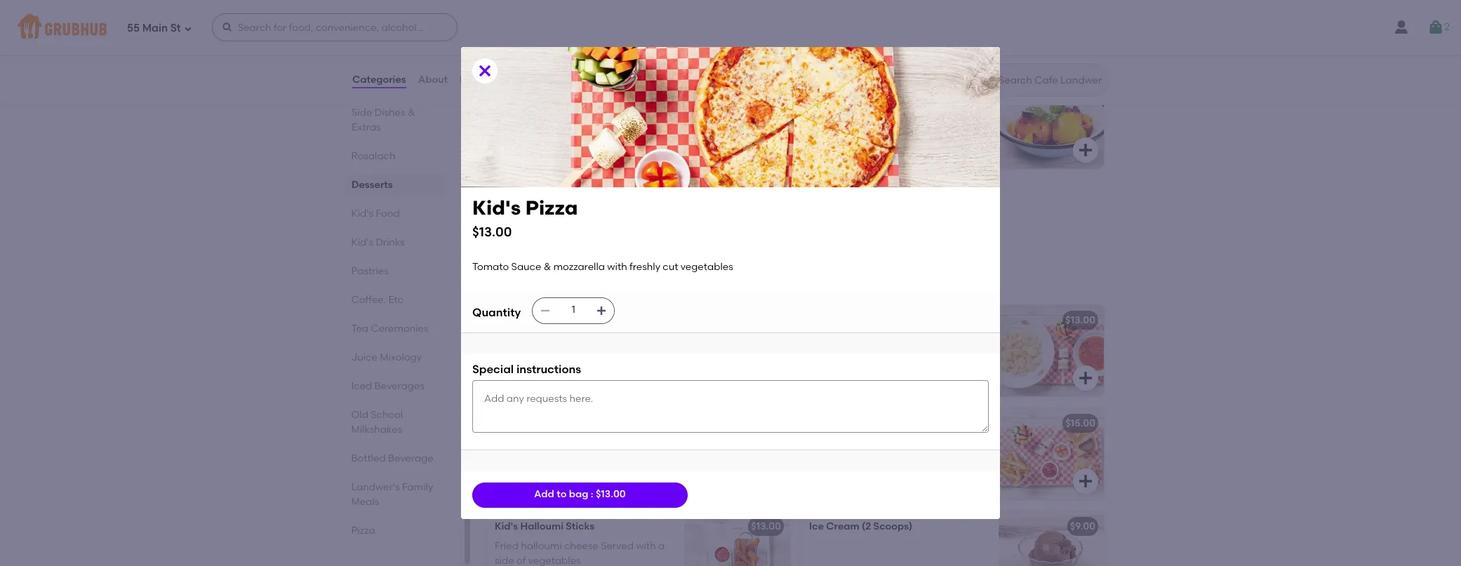 Task type: locate. For each thing, give the bounding box(es) containing it.
pizza left input item quantity number field
[[521, 315, 546, 326]]

0 horizontal spatial kid's food
[[352, 208, 400, 220]]

2 horizontal spatial &
[[566, 334, 574, 346]]

old school milkshakes tab
[[352, 408, 439, 437]]

0 vertical spatial cream
[[512, 190, 545, 201]]

about button
[[417, 55, 449, 105]]

(v)
[[889, 86, 903, 98]]

0 horizontal spatial with
[[495, 438, 517, 450]]

1 vertical spatial and
[[956, 452, 975, 464]]

ice down whipped
[[495, 190, 510, 201]]

fries,
[[554, 438, 577, 450], [890, 452, 912, 464]]

cream,
[[851, 349, 887, 361]]

0 vertical spatial cream,
[[546, 120, 579, 132]]

waffle
[[534, 86, 565, 98], [548, 106, 579, 118]]

meals
[[352, 496, 380, 508]]

0 vertical spatial pizza
[[526, 196, 578, 220]]

mixology
[[380, 352, 422, 364]]

juice
[[352, 352, 378, 364]]

school
[[371, 409, 403, 421]]

& down input item quantity number field
[[566, 334, 574, 346]]

mozzarella
[[554, 261, 605, 273], [576, 334, 628, 346]]

with inside 'pasta with sauce of your choice: tomato, cream, butter, oil, rosé served with vegetables'
[[839, 334, 861, 346]]

pizza tab
[[352, 524, 439, 538]]

1 vertical spatial fries,
[[890, 452, 912, 464]]

sauce up cream, at the bottom right of the page
[[863, 334, 893, 346]]

0 vertical spatial ice
[[495, 190, 510, 201]]

array
[[915, 106, 941, 118]]

svg image up $6.00
[[763, 142, 780, 159]]

$9.00 for mango perfume (v) "image"
[[1070, 86, 1096, 98]]

of right array
[[943, 106, 952, 118]]

0 vertical spatial &
[[408, 107, 415, 119]]

2 $9.00 from the top
[[1070, 521, 1096, 533]]

old school milkshakes
[[352, 409, 403, 436]]

1 vertical spatial $9.00
[[1070, 521, 1096, 533]]

served inside fried halloumi cheese served with a side of vegetables
[[601, 541, 634, 553]]

1 vertical spatial cream,
[[539, 135, 573, 147]]

food up input item quantity number field
[[524, 272, 561, 290]]

served down the tomato,
[[809, 363, 842, 375]]

of inside 'pasta with sauce of your choice: tomato, cream, butter, oil, rosé served with vegetables'
[[896, 334, 905, 346]]

extras
[[352, 121, 381, 133]]

ice left (2
[[809, 521, 824, 533]]

about
[[418, 74, 448, 86]]

kid's pasta image
[[999, 305, 1104, 397]]

sauce
[[511, 261, 542, 273], [534, 334, 564, 346], [863, 334, 893, 346]]

of up ice at the top left of page
[[536, 106, 546, 118]]

0 horizontal spatial served
[[601, 541, 634, 553]]

and
[[623, 438, 642, 450], [956, 452, 975, 464]]

family
[[402, 482, 434, 494]]

landwer's family meals
[[352, 482, 434, 508]]

cheese
[[564, 541, 599, 553]]

vegetables inside with french fries, ketchup,  and freshly cut vegetables
[[546, 452, 599, 464]]

tomato up quantity
[[472, 261, 509, 273]]

add
[[534, 489, 554, 501]]

cream, down ice at the top left of page
[[539, 135, 573, 147]]

cut
[[663, 261, 679, 273], [528, 349, 544, 361], [528, 452, 544, 464], [843, 466, 858, 478]]

desserts down the rosalach
[[352, 179, 393, 191]]

iced beverages tab
[[352, 379, 439, 394]]

pizza for kid's pizza
[[521, 315, 546, 326]]

kid's food up kid's drinks
[[352, 208, 400, 220]]

desserts up the dessert
[[484, 44, 547, 62]]

in
[[914, 438, 923, 450]]

of up butter,
[[896, 334, 905, 346]]

cream left (2
[[827, 521, 860, 533]]

with inside two mini hamburgers in sesame buns with french fries, ketchup and freshly cut vegetables
[[835, 452, 855, 464]]

kid's food tab
[[352, 206, 439, 221]]

0 horizontal spatial ice
[[495, 190, 510, 201]]

0 vertical spatial fries,
[[554, 438, 577, 450]]

mango inside the mango sorbet with an array of berries
[[809, 106, 843, 118]]

1 horizontal spatial desserts
[[484, 44, 547, 62]]

Input item quantity number field
[[558, 298, 589, 323]]

1 vertical spatial mozzarella
[[576, 334, 628, 346]]

pizza inside kid's pizza $13.00
[[526, 196, 578, 220]]

0 vertical spatial mango
[[809, 86, 843, 98]]

svg image inside the main navigation navigation
[[222, 22, 233, 33]]

kid's drinks
[[352, 237, 405, 249]]

$15.00
[[1066, 418, 1096, 430]]

your
[[907, 334, 928, 346]]

with inside with french fries, ketchup,  and freshly cut vegetables
[[495, 438, 517, 450]]

sauce down kid's pizza $13.00
[[511, 261, 542, 273]]

kid's up kid's drinks
[[352, 208, 374, 220]]

tomato
[[472, 261, 509, 273], [495, 334, 532, 346]]

perfume
[[846, 86, 886, 98]]

of
[[536, 106, 546, 118], [943, 106, 952, 118], [896, 334, 905, 346], [517, 555, 526, 567]]

pizza for kid's pizza $13.00
[[526, 196, 578, 220]]

with inside the mango sorbet with an array of berries
[[878, 106, 898, 118]]

pastries
[[352, 265, 389, 277]]

0 vertical spatial food
[[376, 208, 400, 220]]

mango for mango perfume (v)
[[809, 86, 843, 98]]

mango for mango sorbet with an array of berries
[[809, 106, 843, 118]]

svg image inside 2 button
[[1428, 19, 1445, 36]]

french
[[519, 438, 552, 450]]

1 horizontal spatial cream
[[827, 521, 860, 533]]

with left french
[[495, 438, 517, 450]]

1 horizontal spatial ice
[[809, 521, 824, 533]]

instructions
[[517, 363, 581, 376]]

cream
[[512, 190, 545, 201], [827, 521, 860, 533]]

0 horizontal spatial &
[[408, 107, 415, 119]]

kid's food
[[352, 208, 400, 220], [484, 272, 561, 290]]

desserts
[[484, 44, 547, 62], [352, 179, 393, 191]]

special
[[472, 363, 514, 376]]

1 vertical spatial with
[[495, 438, 517, 450]]

with up cream, at the bottom right of the page
[[839, 334, 861, 346]]

0 horizontal spatial food
[[376, 208, 400, 220]]

dessert waffle image
[[684, 77, 790, 168]]

fries, down hamburgers
[[890, 452, 912, 464]]

and right the ketchup,
[[623, 438, 642, 450]]

bottled beverage tab
[[352, 451, 439, 466]]

french
[[857, 452, 888, 464]]

1 horizontal spatial kid's food
[[484, 272, 561, 290]]

ice cream scoop (two scoop)
[[495, 190, 640, 201]]

0 vertical spatial kid's food
[[352, 208, 400, 220]]

side
[[352, 107, 372, 119]]

1 vertical spatial cream
[[827, 521, 860, 533]]

categories
[[352, 74, 406, 86]]

waffle down the dessert waffle at the top left of the page
[[548, 106, 579, 118]]

1 horizontal spatial with
[[839, 334, 861, 346]]

side dishes & extras
[[352, 107, 415, 133]]

mozzarella up input item quantity number field
[[554, 261, 605, 273]]

1 $9.00 from the top
[[1070, 86, 1096, 98]]

kid's chicken tenders image
[[684, 409, 790, 500]]

and down sesame
[[956, 452, 975, 464]]

categories button
[[352, 55, 407, 105]]

cream for (2
[[827, 521, 860, 533]]

0 horizontal spatial and
[[623, 438, 642, 450]]

0 horizontal spatial fries,
[[554, 438, 577, 450]]

0 vertical spatial mozzarella
[[554, 261, 605, 273]]

1 mango from the top
[[809, 86, 843, 98]]

1 horizontal spatial food
[[524, 272, 561, 290]]

1 vertical spatial desserts
[[352, 179, 393, 191]]

cut inside with french fries, ketchup,  and freshly cut vegetables
[[528, 452, 544, 464]]

of right side
[[517, 555, 526, 567]]

tomato,
[[809, 349, 849, 361]]

iced
[[352, 380, 373, 392]]

2 vertical spatial &
[[566, 334, 574, 346]]

kid's left scoop
[[472, 196, 521, 220]]

with french fries, ketchup,  and freshly cut vegetables button
[[487, 409, 790, 500]]

st
[[170, 21, 181, 34]]

pasta
[[809, 334, 837, 346]]

sauce inside 'pasta with sauce of your choice: tomato, cream, butter, oil, rosé served with vegetables'
[[863, 334, 893, 346]]

served right cheese
[[601, 541, 634, 553]]

tea ceremonies tab
[[352, 322, 439, 336]]

with
[[581, 106, 601, 118], [878, 106, 898, 118], [607, 261, 627, 273], [630, 334, 650, 346], [845, 363, 865, 375], [835, 452, 855, 464], [636, 541, 656, 553]]

2 mango from the top
[[809, 106, 843, 118]]

side
[[495, 555, 514, 567]]

0 horizontal spatial desserts
[[352, 179, 393, 191]]

pizza down meals
[[352, 525, 376, 537]]

cream for scoop
[[512, 190, 545, 201]]

1 vertical spatial mango
[[809, 106, 843, 118]]

fries, right french
[[554, 438, 577, 450]]

search icon image
[[977, 72, 993, 88]]

1 horizontal spatial fries,
[[890, 452, 912, 464]]

waffle right the dessert
[[534, 86, 565, 98]]

1 horizontal spatial &
[[544, 261, 551, 273]]

pizza left (two
[[526, 196, 578, 220]]

and inside with french fries, ketchup,  and freshly cut vegetables
[[623, 438, 642, 450]]

1 vertical spatial tomato
[[495, 334, 532, 346]]

pasta with sauce of your choice: tomato, cream, butter, oil, rosé served with vegetables
[[809, 334, 967, 375]]

1 vertical spatial pizza
[[521, 315, 546, 326]]

0 vertical spatial tomato
[[472, 261, 509, 273]]

0 horizontal spatial cream
[[512, 190, 545, 201]]

sauce up instructions
[[534, 334, 564, 346]]

with
[[839, 334, 861, 346], [495, 438, 517, 450]]

1 vertical spatial served
[[601, 541, 634, 553]]

svg image
[[222, 22, 233, 33], [763, 142, 780, 159], [540, 305, 551, 316], [596, 305, 607, 316], [1078, 370, 1094, 387], [1078, 473, 1094, 490]]

butter,
[[889, 349, 920, 361]]

kid's sliders image
[[999, 409, 1104, 500]]

0 vertical spatial $9.00
[[1070, 86, 1096, 98]]

kid's inside 'tab'
[[352, 237, 374, 249]]

vegetables inside two mini hamburgers in sesame buns with french fries, ketchup and freshly cut vegetables
[[860, 466, 913, 478]]

1 vertical spatial tomato sauce & mozzarella with freshly cut vegetables
[[495, 334, 650, 361]]

milkshakes
[[352, 424, 403, 436]]

rosalach tab
[[352, 149, 439, 164]]

:
[[591, 489, 594, 501]]

svg image
[[1428, 19, 1445, 36], [184, 24, 192, 33], [477, 63, 494, 80], [1078, 142, 1094, 159], [763, 370, 780, 387]]

& inside tomato sauce & mozzarella with freshly cut vegetables
[[566, 334, 574, 346]]

kid's
[[472, 196, 521, 220], [352, 208, 374, 220], [352, 237, 374, 249], [484, 272, 520, 290], [495, 315, 518, 326], [495, 521, 518, 533]]

tomato down kid's pizza
[[495, 334, 532, 346]]

freshly
[[630, 261, 661, 273], [495, 349, 526, 361], [495, 452, 526, 464], [809, 466, 840, 478]]

& right dishes
[[408, 107, 415, 119]]

kid's inside tab
[[352, 208, 374, 220]]

2 vertical spatial pizza
[[352, 525, 376, 537]]

1 vertical spatial ice
[[809, 521, 824, 533]]

1 horizontal spatial served
[[809, 363, 842, 375]]

kid's left drinks
[[352, 237, 374, 249]]

ice for ice cream scoop (two scoop)
[[495, 190, 510, 201]]

ketchup
[[915, 452, 954, 464]]

cream, right ice at the top left of page
[[546, 120, 579, 132]]

vegetables inside fried halloumi cheese served with a side of vegetables
[[528, 555, 581, 567]]

0 vertical spatial and
[[623, 438, 642, 450]]

cream left scoop
[[512, 190, 545, 201]]

1 vertical spatial waffle
[[548, 106, 579, 118]]

served
[[809, 363, 842, 375], [601, 541, 634, 553]]

choice:
[[931, 334, 967, 346]]

ice cream (2 scoops) image
[[999, 512, 1104, 567]]

of inside the mango sorbet with an array of berries
[[943, 106, 952, 118]]

bottled
[[352, 453, 386, 465]]

& down kid's pizza $13.00
[[544, 261, 551, 273]]

1 horizontal spatial and
[[956, 452, 975, 464]]

tomato sauce & mozzarella with freshly cut vegetables up instructions
[[495, 334, 650, 361]]

mozzarella down input item quantity number field
[[576, 334, 628, 346]]

food up drinks
[[376, 208, 400, 220]]

0 vertical spatial served
[[809, 363, 842, 375]]

0 vertical spatial with
[[839, 334, 861, 346]]

0 vertical spatial tomato sauce & mozzarella with freshly cut vegetables
[[472, 261, 733, 273]]

svg image right st at the left of page
[[222, 22, 233, 33]]

pizza
[[526, 196, 578, 220], [521, 315, 546, 326], [352, 525, 376, 537]]

freshly inside two mini hamburgers in sesame buns with french fries, ketchup and freshly cut vegetables
[[809, 466, 840, 478]]

$13.00
[[472, 224, 512, 240], [1066, 315, 1096, 326], [596, 489, 626, 501], [751, 521, 781, 533]]

landwer's
[[352, 482, 400, 494]]

vegetables inside tomato sauce & mozzarella with freshly cut vegetables
[[546, 349, 599, 361]]

kid's food up kid's pizza
[[484, 272, 561, 290]]

tomato sauce & mozzarella with freshly cut vegetables up input item quantity number field
[[472, 261, 733, 273]]

reviews button
[[459, 55, 500, 105]]

+
[[656, 106, 662, 118]]



Task type: describe. For each thing, give the bounding box(es) containing it.
of inside fried halloumi cheese served with a side of vegetables
[[517, 555, 526, 567]]

rosé
[[940, 349, 963, 361]]

2
[[1445, 21, 1450, 33]]

a
[[659, 541, 665, 553]]

scoop)
[[606, 190, 640, 201]]

desserts tab
[[352, 178, 439, 192]]

juice mixology tab
[[352, 350, 439, 365]]

main navigation navigation
[[0, 0, 1462, 55]]

with inside tomato sauce & mozzarella with freshly cut vegetables
[[630, 334, 650, 346]]

ceremonies
[[371, 323, 429, 335]]

fries, inside with french fries, ketchup,  and freshly cut vegetables
[[554, 438, 577, 450]]

1 vertical spatial &
[[544, 261, 551, 273]]

of inside 4 pieces of waffle with chocolate + vanilla ice cream, chocolate syrup, whipped cream, strawberry
[[536, 106, 546, 118]]

mini
[[831, 438, 851, 450]]

mango perfume (v)
[[809, 86, 903, 98]]

with inside 'pasta with sauce of your choice: tomato, cream, butter, oil, rosé served with vegetables'
[[845, 363, 865, 375]]

juice mixology
[[352, 352, 422, 364]]

add to bag : $13.00
[[534, 489, 626, 501]]

chocolate
[[582, 120, 630, 132]]

and inside two mini hamburgers in sesame buns with french fries, ketchup and freshly cut vegetables
[[956, 452, 975, 464]]

$6.00
[[755, 188, 781, 200]]

side dishes & extras tab
[[352, 105, 439, 135]]

mango perfume (v) image
[[999, 77, 1104, 168]]

kid's pizza image
[[684, 305, 790, 397]]

vanilla
[[495, 120, 527, 132]]

fried halloumi cheese served with a side of vegetables
[[495, 541, 665, 567]]

drinks
[[376, 237, 405, 249]]

fries, inside two mini hamburgers in sesame buns with french fries, ketchup and freshly cut vegetables
[[890, 452, 912, 464]]

quantity
[[472, 306, 521, 319]]

fried
[[495, 541, 519, 553]]

special instructions
[[472, 363, 581, 376]]

coffee,
[[352, 294, 386, 306]]

bottled beverage
[[352, 453, 434, 465]]

halloumi
[[521, 521, 564, 533]]

pieces
[[503, 106, 534, 118]]

(2
[[862, 521, 871, 533]]

ice cream (2 scoops)
[[809, 521, 913, 533]]

kid's up special on the left bottom of the page
[[495, 315, 518, 326]]

kid's inside kid's pizza $13.00
[[472, 196, 521, 220]]

dessert
[[495, 86, 531, 98]]

desserts inside "tab"
[[352, 179, 393, 191]]

4 pieces of waffle with chocolate + vanilla ice cream, chocolate syrup, whipped cream, strawberry
[[495, 106, 662, 147]]

chocolate
[[603, 106, 654, 118]]

sauce inside tomato sauce & mozzarella with freshly cut vegetables
[[534, 334, 564, 346]]

0 vertical spatial waffle
[[534, 86, 565, 98]]

55 main st
[[127, 21, 181, 34]]

Search Cafe Landwer search field
[[998, 74, 1105, 87]]

berries
[[809, 120, 842, 132]]

freshly inside tomato sauce & mozzarella with freshly cut vegetables
[[495, 349, 526, 361]]

with inside 4 pieces of waffle with chocolate + vanilla ice cream, chocolate syrup, whipped cream, strawberry
[[581, 106, 601, 118]]

& inside the side dishes & extras
[[408, 107, 415, 119]]

cut inside two mini hamburgers in sesame buns with french fries, ketchup and freshly cut vegetables
[[843, 466, 858, 478]]

1 vertical spatial food
[[524, 272, 561, 290]]

bag
[[569, 489, 589, 501]]

cut inside tomato sauce & mozzarella with freshly cut vegetables
[[528, 349, 544, 361]]

whipped
[[495, 135, 536, 147]]

scoop
[[548, 190, 578, 201]]

ketchup,
[[579, 438, 620, 450]]

sticks
[[566, 521, 595, 533]]

main
[[142, 21, 168, 34]]

iced beverages
[[352, 380, 425, 392]]

syrup,
[[632, 120, 661, 132]]

svg image right input item quantity number field
[[596, 305, 607, 316]]

0 vertical spatial desserts
[[484, 44, 547, 62]]

two
[[809, 438, 828, 450]]

kid's up fried
[[495, 521, 518, 533]]

svg image up the $15.00
[[1078, 370, 1094, 387]]

coffee, etc
[[352, 294, 404, 306]]

tomato inside tomato sauce & mozzarella with freshly cut vegetables
[[495, 334, 532, 346]]

svg image left input item quantity number field
[[540, 305, 551, 316]]

with french fries, ketchup,  and freshly cut vegetables
[[495, 438, 642, 464]]

kid's up quantity
[[484, 272, 520, 290]]

sorbet
[[845, 106, 876, 118]]

halloumi
[[521, 541, 562, 553]]

freshly inside with french fries, ketchup,  and freshly cut vegetables
[[495, 452, 526, 464]]

dessert waffle
[[495, 86, 565, 98]]

scoops)
[[874, 521, 913, 533]]

tea
[[352, 323, 369, 335]]

food inside tab
[[376, 208, 400, 220]]

Special instructions text field
[[472, 381, 989, 433]]

kid's pizza $13.00
[[472, 196, 578, 240]]

svg image down the $15.00
[[1078, 473, 1094, 490]]

two mini hamburgers in sesame buns with french fries, ketchup and freshly cut vegetables
[[809, 438, 975, 478]]

55
[[127, 21, 140, 34]]

rosalach
[[352, 150, 396, 162]]

2 button
[[1428, 15, 1450, 40]]

mango sorbet with an array of berries
[[809, 106, 952, 132]]

with inside fried halloumi cheese served with a side of vegetables
[[636, 541, 656, 553]]

1 vertical spatial kid's food
[[484, 272, 561, 290]]

kid's pizza
[[495, 315, 546, 326]]

landwer's family meals tab
[[352, 480, 439, 510]]

mozzarella inside tomato sauce & mozzarella with freshly cut vegetables
[[576, 334, 628, 346]]

waffle inside 4 pieces of waffle with chocolate + vanilla ice cream, chocolate syrup, whipped cream, strawberry
[[548, 106, 579, 118]]

kid's halloumi sticks
[[495, 521, 595, 533]]

pastries tab
[[352, 264, 439, 279]]

kid's drinks tab
[[352, 235, 439, 250]]

to
[[557, 489, 567, 501]]

ice for ice cream (2 scoops)
[[809, 521, 824, 533]]

kid's food inside tab
[[352, 208, 400, 220]]

4
[[495, 106, 501, 118]]

kid's halloumi sticks image
[[684, 512, 790, 567]]

$9.00 for ice cream (2 scoops) image
[[1070, 521, 1096, 533]]

coffee, etc tab
[[352, 293, 439, 307]]

beverages
[[375, 380, 425, 392]]

pizza inside tab
[[352, 525, 376, 537]]

tea ceremonies
[[352, 323, 429, 335]]

buns
[[809, 452, 832, 464]]

$12.00
[[752, 86, 781, 98]]

vegetables
[[867, 363, 920, 375]]

served inside 'pasta with sauce of your choice: tomato, cream, butter, oil, rosé served with vegetables'
[[809, 363, 842, 375]]

(two
[[581, 190, 604, 201]]

sesame
[[925, 438, 962, 450]]

old
[[352, 409, 369, 421]]

hamburgers
[[853, 438, 912, 450]]

$13.00 inside kid's pizza $13.00
[[472, 224, 512, 240]]



Task type: vqa. For each thing, say whether or not it's contained in the screenshot.
the apple associated with Small Superfruit Smoothie
no



